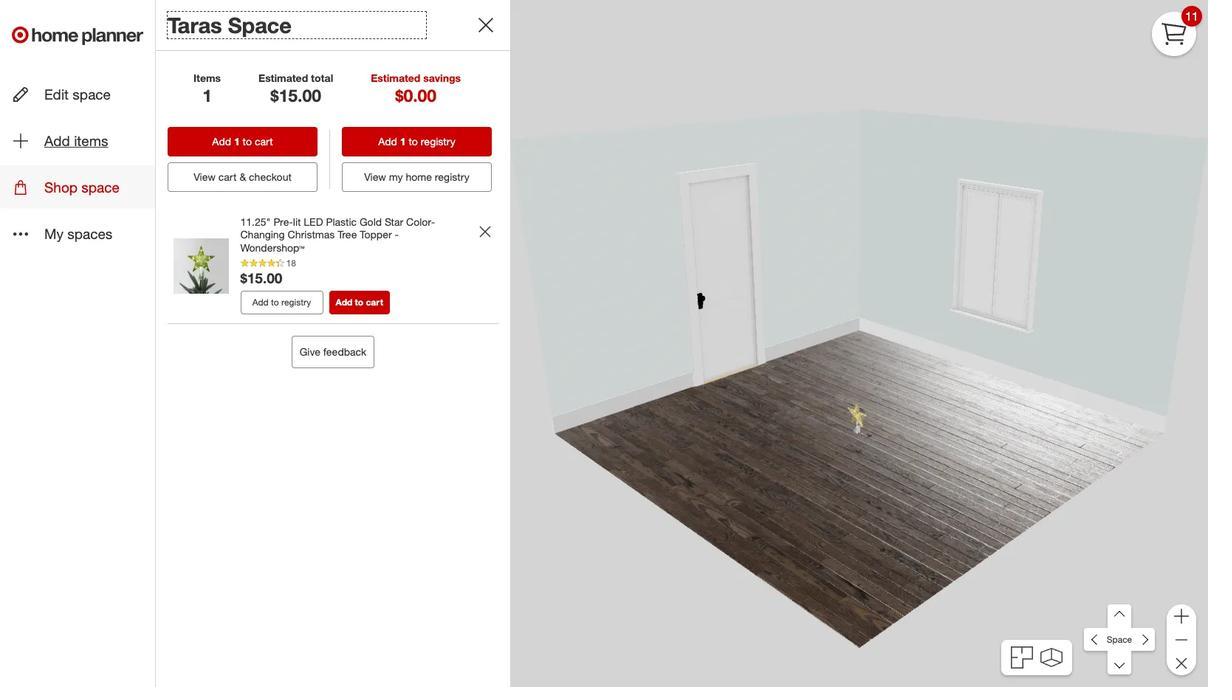 Task type: describe. For each thing, give the bounding box(es) containing it.
view cart & checkout
[[194, 170, 292, 183]]

add for add 1 to registry
[[378, 135, 397, 147]]

lit
[[293, 215, 301, 228]]

to inside the add to cart button
[[355, 297, 363, 308]]

add to cart
[[336, 297, 383, 308]]

my spaces
[[44, 226, 113, 243]]

$ for 0.00
[[395, 85, 403, 105]]

to up &
[[243, 135, 252, 147]]

items
[[74, 132, 108, 149]]

pan camera left 30° image
[[1084, 628, 1108, 652]]

give feedback
[[300, 346, 366, 358]]

my spaces button
[[0, 212, 155, 256]]

wondershop™
[[240, 241, 305, 254]]

space for shop space
[[81, 179, 120, 196]]

estimated for 0.00
[[371, 72, 420, 84]]

registry for add 1 to registry
[[421, 135, 455, 147]]

my
[[389, 170, 403, 183]]

topper
[[360, 228, 392, 241]]

1 horizontal spatial cart
[[255, 135, 273, 147]]

$ for 15.00
[[270, 85, 279, 105]]

color-
[[406, 215, 435, 228]]

1 for add 1 to registry
[[400, 135, 406, 147]]

18
[[286, 258, 296, 269]]

$15.00
[[240, 270, 282, 287]]

add items button
[[0, 119, 155, 163]]

savings
[[423, 72, 461, 84]]

tilt camera up 30° image
[[1108, 605, 1131, 628]]

led
[[304, 215, 323, 228]]

my
[[44, 226, 63, 243]]

add items
[[44, 132, 108, 149]]

add to registry button
[[240, 291, 323, 315]]

2 horizontal spatial cart
[[366, 297, 383, 308]]

tree
[[338, 228, 357, 241]]

spaces
[[67, 226, 113, 243]]

home
[[406, 170, 432, 183]]

add to registry
[[252, 297, 311, 308]]

add 1 to registry
[[378, 135, 455, 147]]

item count 1 element
[[193, 85, 221, 106]]

total
[[311, 72, 333, 84]]

estimated savings $ 0.00
[[371, 72, 461, 105]]

items 1
[[193, 72, 221, 105]]

view for view cart & checkout
[[194, 170, 215, 183]]

edit space button
[[0, 72, 155, 116]]

view for view my home registry
[[364, 170, 386, 183]]

11.25" pre-lit led plastic gold star color- changing christmas tree topper - wondershop™
[[240, 215, 435, 254]]

pre-
[[273, 215, 293, 228]]

estimated total $ 15.00
[[258, 72, 333, 105]]

give
[[300, 346, 320, 358]]

taras
[[168, 12, 222, 38]]

add for add items
[[44, 132, 70, 149]]

view my home registry
[[364, 170, 469, 183]]

15.00
[[279, 85, 321, 105]]



Task type: vqa. For each thing, say whether or not it's contained in the screenshot.
Pan Camera Right 30° icon
yes



Task type: locate. For each thing, give the bounding box(es) containing it.
estimated up estimated savings total $0.00 element
[[371, 72, 420, 84]]

add left "items"
[[44, 132, 70, 149]]

cart up "feedback"
[[366, 297, 383, 308]]

$ up the add 1 to registry
[[395, 85, 403, 105]]

checkout
[[249, 170, 292, 183]]

1 horizontal spatial space
[[1107, 634, 1132, 645]]

give feedback button
[[292, 336, 374, 368]]

space right taras
[[228, 12, 292, 38]]

add up 'view cart & checkout'
[[212, 135, 231, 147]]

registry down 18
[[281, 297, 311, 308]]

estimated for 15.00
[[258, 72, 308, 84]]

estimated savings total $0.00 element
[[371, 85, 461, 106]]

estimated inside estimated savings $ 0.00
[[371, 72, 420, 84]]

estimated total $15.00 element
[[258, 85, 333, 106]]

to up view my home registry
[[409, 135, 418, 147]]

add
[[44, 132, 70, 149], [212, 135, 231, 147], [378, 135, 397, 147], [252, 297, 269, 308], [336, 297, 352, 308]]

0.00
[[403, 85, 437, 105]]

add inside 'button'
[[44, 132, 70, 149]]

2 vertical spatial registry
[[281, 297, 311, 308]]

add up "feedback"
[[336, 297, 352, 308]]

1 view from the left
[[194, 170, 215, 183]]

cart
[[255, 135, 273, 147], [218, 170, 237, 183], [366, 297, 383, 308]]

0 vertical spatial space
[[228, 12, 292, 38]]

to inside add to registry button
[[271, 297, 279, 308]]

registry inside button
[[281, 297, 311, 308]]

1 inside items 1
[[202, 85, 212, 105]]

registry up home
[[421, 135, 455, 147]]

11 button
[[1152, 6, 1202, 56]]

space
[[73, 86, 111, 103], [81, 179, 120, 196]]

view left &
[[194, 170, 215, 183]]

edit space
[[44, 86, 111, 103]]

estimated inside estimated total $ 15.00
[[258, 72, 308, 84]]

gold
[[360, 215, 382, 228]]

changing
[[240, 228, 285, 241]]

cart left &
[[218, 170, 237, 183]]

add down $15.00
[[252, 297, 269, 308]]

2 horizontal spatial 1
[[400, 135, 406, 147]]

space for edit space
[[73, 86, 111, 103]]

space right shop
[[81, 179, 120, 196]]

shop space button
[[0, 166, 155, 209]]

1 horizontal spatial $
[[395, 85, 403, 105]]

1 up my
[[400, 135, 406, 147]]

taras space
[[168, 12, 292, 38]]

items
[[193, 72, 221, 84]]

edit
[[44, 86, 69, 103]]

0 vertical spatial space
[[73, 86, 111, 103]]

0 vertical spatial registry
[[421, 135, 455, 147]]

1 for items 1
[[202, 85, 212, 105]]

star
[[385, 215, 403, 228]]

11.25"
[[240, 215, 271, 228]]

to down $15.00
[[271, 297, 279, 308]]

to up "feedback"
[[355, 297, 363, 308]]

space right edit
[[73, 86, 111, 103]]

0 horizontal spatial view
[[194, 170, 215, 183]]

1 vertical spatial space
[[81, 179, 120, 196]]

space down tilt camera up 30° image
[[1107, 634, 1132, 645]]

$ inside estimated savings $ 0.00
[[395, 85, 403, 105]]

0 horizontal spatial $
[[270, 85, 279, 105]]

estimated up estimated total $15.00 element at left top
[[258, 72, 308, 84]]

2 view from the left
[[364, 170, 386, 183]]

1
[[202, 85, 212, 105], [234, 135, 240, 147], [400, 135, 406, 147]]

0 horizontal spatial estimated
[[258, 72, 308, 84]]

$ up the add 1 to cart
[[270, 85, 279, 105]]

add 1 to cart
[[212, 135, 273, 147]]

1 vertical spatial cart
[[218, 170, 237, 183]]

1 horizontal spatial view
[[364, 170, 386, 183]]

$ inside estimated total $ 15.00
[[270, 85, 279, 105]]

$
[[270, 85, 279, 105], [395, 85, 403, 105]]

shop space
[[44, 179, 120, 196]]

registry right home
[[435, 170, 469, 183]]

1 up 'view cart & checkout'
[[234, 135, 240, 147]]

0 horizontal spatial 1
[[202, 85, 212, 105]]

view cart & checkout button
[[168, 162, 318, 192]]

view
[[194, 170, 215, 183], [364, 170, 386, 183]]

shop
[[44, 179, 78, 196]]

2 estimated from the left
[[371, 72, 420, 84]]

-
[[395, 228, 399, 241]]

top view button icon image
[[1011, 647, 1033, 669]]

0 horizontal spatial cart
[[218, 170, 237, 183]]

add for add to cart
[[336, 297, 352, 308]]

0 horizontal spatial space
[[228, 12, 292, 38]]

view left my
[[364, 170, 386, 183]]

registry for view my home registry
[[435, 170, 469, 183]]

feedback
[[323, 346, 366, 358]]

add for add 1 to cart
[[212, 135, 231, 147]]

to
[[243, 135, 252, 147], [409, 135, 418, 147], [271, 297, 279, 308], [355, 297, 363, 308]]

add for add to registry
[[252, 297, 269, 308]]

1 estimated from the left
[[258, 72, 308, 84]]

christmas
[[288, 228, 335, 241]]

1 for add 1 to cart
[[234, 135, 240, 147]]

&
[[240, 170, 246, 183]]

11
[[1185, 9, 1198, 23]]

plastic
[[326, 215, 357, 228]]

1 horizontal spatial 1
[[234, 135, 240, 147]]

tilt camera down 30° image
[[1108, 652, 1131, 675]]

home planner landing page image
[[12, 12, 143, 59]]

cart up the "checkout"
[[255, 135, 273, 147]]

pan camera right 30° image
[[1131, 628, 1155, 652]]

1 down items
[[202, 85, 212, 105]]

registry
[[421, 135, 455, 147], [435, 170, 469, 183], [281, 297, 311, 308]]

estimated
[[258, 72, 308, 84], [371, 72, 420, 84]]

view inside button
[[194, 170, 215, 183]]

2 vertical spatial cart
[[366, 297, 383, 308]]

front view button icon image
[[1040, 648, 1062, 668]]

2 $ from the left
[[395, 85, 403, 105]]

1 horizontal spatial estimated
[[371, 72, 420, 84]]

1 vertical spatial registry
[[435, 170, 469, 183]]

space
[[228, 12, 292, 38], [1107, 634, 1132, 645]]

1 vertical spatial space
[[1107, 634, 1132, 645]]

1 $ from the left
[[270, 85, 279, 105]]

add to cart button
[[329, 291, 390, 315]]

0 vertical spatial cart
[[255, 135, 273, 147]]

add up my
[[378, 135, 397, 147]]



